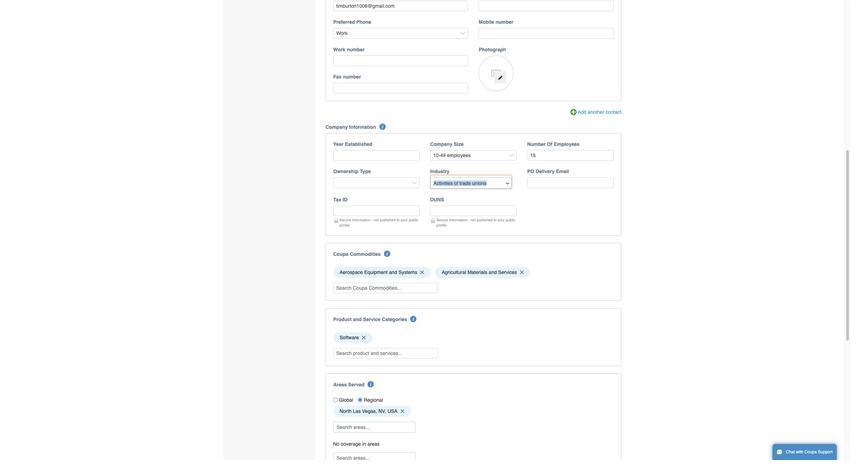 Task type: locate. For each thing, give the bounding box(es) containing it.
0 vertical spatial additional information image
[[384, 251, 391, 257]]

1 not from the left
[[374, 218, 379, 222]]

preferred phone
[[333, 19, 372, 25]]

1 horizontal spatial published
[[477, 218, 493, 222]]

1 horizontal spatial secure
[[437, 218, 448, 222]]

categories
[[382, 317, 407, 322]]

north las vegas, nv, usa
[[340, 409, 398, 414]]

0 horizontal spatial and
[[353, 317, 362, 322]]

coupa commodities
[[333, 251, 381, 257]]

add another contact button
[[571, 109, 622, 116]]

0 horizontal spatial public
[[409, 218, 419, 222]]

support
[[819, 450, 833, 455]]

1 vertical spatial company
[[431, 141, 453, 147]]

2 your from the left
[[498, 218, 505, 222]]

profile down id at the top
[[340, 223, 350, 227]]

secure down id at the top
[[340, 218, 351, 222]]

additional information image
[[380, 124, 386, 130], [368, 382, 374, 388]]

0 vertical spatial additional information image
[[380, 124, 386, 130]]

materials
[[468, 270, 488, 275]]

number for fax number
[[343, 74, 361, 80]]

photograph
[[479, 47, 507, 52]]

2 - from the left
[[469, 218, 470, 222]]

0 horizontal spatial -
[[372, 218, 373, 222]]

Tax ID text field
[[333, 206, 420, 216]]

photograph image
[[479, 56, 514, 91]]

-
[[372, 218, 373, 222], [469, 218, 470, 222]]

agricultural materials and services
[[442, 270, 517, 275]]

po delivery email
[[528, 169, 569, 174]]

and for materials
[[489, 270, 497, 275]]

not
[[374, 218, 379, 222], [471, 218, 476, 222]]

0 horizontal spatial secure
[[340, 218, 351, 222]]

- down duns 'text field'
[[469, 218, 470, 222]]

profile down the duns
[[437, 223, 447, 227]]

company up year
[[326, 124, 348, 130]]

areas served
[[333, 382, 365, 388]]

and left services
[[489, 270, 497, 275]]

None text field
[[333, 1, 469, 11]]

1 vertical spatial selected list box
[[331, 331, 617, 345]]

company for company size
[[431, 141, 453, 147]]

0 vertical spatial search areas... text field
[[334, 422, 415, 433]]

global
[[339, 398, 353, 403]]

additional information image for areas served
[[368, 382, 374, 388]]

company information
[[326, 124, 376, 130]]

1 horizontal spatial and
[[389, 270, 397, 275]]

tax
[[333, 197, 342, 203]]

company
[[326, 124, 348, 130], [431, 141, 453, 147]]

1 horizontal spatial public
[[506, 218, 516, 222]]

north las vegas, nv, usa option
[[333, 406, 411, 417]]

your for duns
[[498, 218, 505, 222]]

secure
[[340, 218, 351, 222], [437, 218, 448, 222]]

your down duns 'text field'
[[498, 218, 505, 222]]

and left systems
[[389, 270, 397, 275]]

not for tax id
[[374, 218, 379, 222]]

to
[[397, 218, 400, 222], [494, 218, 497, 222]]

0 vertical spatial coupa
[[333, 251, 349, 257]]

selected list box for coupa commodities
[[331, 265, 617, 280]]

0 horizontal spatial your
[[401, 218, 408, 222]]

and
[[389, 270, 397, 275], [489, 270, 497, 275], [353, 317, 362, 322]]

secure information - not published to your public profile
[[340, 218, 419, 227], [437, 218, 516, 227]]

0 horizontal spatial secure information - not published to your public profile
[[340, 218, 419, 227]]

Search Coupa Commodities... field
[[333, 283, 438, 293]]

add
[[578, 109, 587, 115]]

2 secure from the left
[[437, 218, 448, 222]]

1 secure information - not published to your public profile from the left
[[340, 218, 419, 227]]

to down duns 'text field'
[[494, 218, 497, 222]]

secure information - not published to your public profile down duns 'text field'
[[437, 218, 516, 227]]

to for tax id
[[397, 218, 400, 222]]

1 secure from the left
[[340, 218, 351, 222]]

number of employees
[[528, 141, 580, 147]]

agricultural materials and services option
[[436, 267, 531, 278]]

your down 'tax id' text box
[[401, 218, 408, 222]]

1 public from the left
[[409, 218, 419, 222]]

1 published from the left
[[380, 218, 396, 222]]

2 not from the left
[[471, 218, 476, 222]]

public
[[409, 218, 419, 222], [506, 218, 516, 222]]

1 vertical spatial additional information image
[[368, 382, 374, 388]]

additional information image right served
[[368, 382, 374, 388]]

number right work
[[347, 47, 365, 52]]

areas
[[333, 382, 347, 388]]

coupa right with
[[805, 450, 817, 455]]

profile for duns
[[437, 223, 447, 227]]

Number Of Employees text field
[[528, 150, 614, 161]]

search areas... text field down areas
[[334, 453, 415, 460]]

information
[[349, 124, 376, 130], [352, 218, 371, 222], [449, 218, 468, 222]]

2 profile from the left
[[437, 223, 447, 227]]

1 horizontal spatial your
[[498, 218, 505, 222]]

2 vertical spatial number
[[343, 74, 361, 80]]

additional information image up year established text field
[[380, 124, 386, 130]]

0 horizontal spatial published
[[380, 218, 396, 222]]

contact
[[606, 109, 622, 115]]

0 vertical spatial selected list box
[[331, 265, 617, 280]]

0 horizontal spatial additional information image
[[368, 382, 374, 388]]

coupa up aerospace
[[333, 251, 349, 257]]

additional information image right categories
[[411, 316, 417, 322]]

software
[[340, 335, 359, 341]]

additional information image up the aerospace equipment and systems option on the bottom of the page
[[384, 251, 391, 257]]

2 secure information - not published to your public profile from the left
[[437, 218, 516, 227]]

1 horizontal spatial -
[[469, 218, 470, 222]]

1 vertical spatial additional information image
[[411, 316, 417, 322]]

1 horizontal spatial secure information - not published to your public profile
[[437, 218, 516, 227]]

secure information - not published to your public profile for duns
[[437, 218, 516, 227]]

north
[[340, 409, 352, 414]]

information up "established"
[[349, 124, 376, 130]]

additional information image for product and service categories
[[411, 316, 417, 322]]

- down 'tax id' text box
[[372, 218, 373, 222]]

equipment
[[365, 270, 388, 275]]

1 search areas... text field from the top
[[334, 422, 415, 433]]

2 to from the left
[[494, 218, 497, 222]]

2 search areas... text field from the top
[[334, 453, 415, 460]]

your
[[401, 218, 408, 222], [498, 218, 505, 222]]

1 horizontal spatial profile
[[437, 223, 447, 227]]

published for duns
[[477, 218, 493, 222]]

DUNS text field
[[431, 206, 517, 216]]

0 vertical spatial company
[[326, 124, 348, 130]]

2 public from the left
[[506, 218, 516, 222]]

1 horizontal spatial not
[[471, 218, 476, 222]]

selected list box for product and service categories
[[331, 331, 617, 345]]

selected list box containing software
[[331, 331, 617, 345]]

number right mobile
[[496, 19, 514, 25]]

served
[[348, 382, 365, 388]]

number
[[496, 19, 514, 25], [347, 47, 365, 52], [343, 74, 361, 80]]

published down duns 'text field'
[[477, 218, 493, 222]]

1 to from the left
[[397, 218, 400, 222]]

published
[[380, 218, 396, 222], [477, 218, 493, 222]]

1 vertical spatial coupa
[[805, 450, 817, 455]]

information down duns 'text field'
[[449, 218, 468, 222]]

published down 'tax id' text box
[[380, 218, 396, 222]]

coupa
[[333, 251, 349, 257], [805, 450, 817, 455]]

0 horizontal spatial profile
[[340, 223, 350, 227]]

change image image
[[498, 75, 503, 80]]

employees
[[554, 141, 580, 147]]

1 vertical spatial search areas... text field
[[334, 453, 415, 460]]

2 published from the left
[[477, 218, 493, 222]]

0 horizontal spatial company
[[326, 124, 348, 130]]

and left service
[[353, 317, 362, 322]]

information down 'tax id' text box
[[352, 218, 371, 222]]

additional information image for coupa commodities
[[384, 251, 391, 257]]

usa
[[388, 409, 398, 414]]

not for duns
[[471, 218, 476, 222]]

1 horizontal spatial additional information image
[[380, 124, 386, 130]]

1 horizontal spatial coupa
[[805, 450, 817, 455]]

public for duns
[[506, 218, 516, 222]]

1 horizontal spatial to
[[494, 218, 497, 222]]

Search areas... text field
[[334, 422, 415, 433], [334, 453, 415, 460]]

secure down the duns
[[437, 218, 448, 222]]

None radio
[[333, 398, 338, 403], [358, 398, 363, 403], [333, 398, 338, 403], [358, 398, 363, 403]]

2 selected list box from the top
[[331, 331, 617, 345]]

1 profile from the left
[[340, 223, 350, 227]]

2 horizontal spatial and
[[489, 270, 497, 275]]

- for tax id
[[372, 218, 373, 222]]

company left size
[[431, 141, 453, 147]]

1 your from the left
[[401, 218, 408, 222]]

1 horizontal spatial additional information image
[[411, 316, 417, 322]]

not down 'tax id' text box
[[374, 218, 379, 222]]

Role text field
[[479, 1, 614, 11]]

selected areas list box
[[331, 405, 617, 419]]

not down duns 'text field'
[[471, 218, 476, 222]]

selected list box
[[331, 265, 617, 280], [331, 331, 617, 345]]

0 vertical spatial number
[[496, 19, 514, 25]]

1 selected list box from the top
[[331, 265, 617, 280]]

to down 'tax id' text box
[[397, 218, 400, 222]]

1 horizontal spatial company
[[431, 141, 453, 147]]

aerospace equipment and systems option
[[333, 267, 431, 278]]

to for duns
[[494, 218, 497, 222]]

additional information image
[[384, 251, 391, 257], [411, 316, 417, 322]]

0 horizontal spatial to
[[397, 218, 400, 222]]

another
[[588, 109, 605, 115]]

industry
[[431, 169, 450, 174]]

number right fax
[[343, 74, 361, 80]]

secure information - not published to your public profile down 'tax id' text box
[[340, 218, 419, 227]]

systems
[[399, 270, 418, 275]]

1 vertical spatial number
[[347, 47, 365, 52]]

0 horizontal spatial not
[[374, 218, 379, 222]]

profile
[[340, 223, 350, 227], [437, 223, 447, 227]]

fax
[[333, 74, 342, 80]]

chat
[[787, 450, 795, 455]]

search areas... text field down north las vegas, nv, usa option on the left of the page
[[334, 422, 415, 433]]

0 horizontal spatial additional information image
[[384, 251, 391, 257]]

information for tax id
[[352, 218, 371, 222]]

selected list box containing aerospace equipment and systems
[[331, 265, 617, 280]]

1 - from the left
[[372, 218, 373, 222]]



Task type: describe. For each thing, give the bounding box(es) containing it.
established
[[345, 141, 373, 147]]

0 horizontal spatial coupa
[[333, 251, 349, 257]]

public for tax id
[[409, 218, 419, 222]]

services
[[499, 270, 517, 275]]

secure information - not published to your public profile for tax id
[[340, 218, 419, 227]]

phone
[[357, 19, 372, 25]]

no coverage in areas
[[333, 442, 380, 447]]

product
[[333, 317, 352, 322]]

type
[[360, 169, 371, 174]]

year
[[333, 141, 344, 147]]

Mobile number text field
[[479, 28, 614, 39]]

- for duns
[[469, 218, 470, 222]]

aerospace equipment and systems
[[340, 270, 418, 275]]

secure for tax id
[[340, 218, 351, 222]]

profile for tax id
[[340, 223, 350, 227]]

mobile number
[[479, 19, 514, 25]]

Search product and services... field
[[333, 348, 438, 359]]

chat with coupa support button
[[773, 444, 838, 460]]

company for company information
[[326, 124, 348, 130]]

las
[[353, 409, 361, 414]]

work
[[333, 47, 346, 52]]

number for mobile number
[[496, 19, 514, 25]]

year established
[[333, 141, 373, 147]]

of
[[547, 141, 553, 147]]

nv,
[[379, 409, 386, 414]]

commodities
[[350, 251, 381, 257]]

published for tax id
[[380, 218, 396, 222]]

preferred
[[333, 19, 355, 25]]

mobile
[[479, 19, 495, 25]]

fax number
[[333, 74, 361, 80]]

company size
[[431, 141, 464, 147]]

in
[[363, 442, 366, 447]]

information for duns
[[449, 218, 468, 222]]

email
[[556, 169, 569, 174]]

additional information image for company information
[[380, 124, 386, 130]]

software option
[[333, 333, 372, 343]]

ownership type
[[333, 169, 371, 174]]

service
[[363, 317, 381, 322]]

coupa inside button
[[805, 450, 817, 455]]

po
[[528, 169, 535, 174]]

agricultural
[[442, 270, 466, 275]]

areas
[[368, 442, 380, 447]]

vegas,
[[362, 409, 377, 414]]

ownership
[[333, 169, 359, 174]]

PO Delivery Email text field
[[528, 178, 614, 188]]

id
[[343, 197, 348, 203]]

add another contact
[[578, 109, 622, 115]]

regional
[[364, 398, 383, 403]]

Work number text field
[[333, 56, 469, 66]]

tax id
[[333, 197, 348, 203]]

your for tax id
[[401, 218, 408, 222]]

with
[[797, 450, 804, 455]]

duns
[[431, 197, 444, 203]]

product and service categories
[[333, 317, 407, 322]]

aerospace
[[340, 270, 363, 275]]

delivery
[[536, 169, 555, 174]]

number for work number
[[347, 47, 365, 52]]

work number
[[333, 47, 365, 52]]

secure for duns
[[437, 218, 448, 222]]

no
[[333, 442, 340, 447]]

coverage
[[341, 442, 361, 447]]

size
[[454, 141, 464, 147]]

number
[[528, 141, 546, 147]]

Industry text field
[[431, 178, 512, 189]]

and for equipment
[[389, 270, 397, 275]]

chat with coupa support
[[787, 450, 833, 455]]

Fax number text field
[[333, 83, 469, 94]]

Year Established text field
[[333, 150, 420, 161]]



Task type: vqa. For each thing, say whether or not it's contained in the screenshot.
Dialog
no



